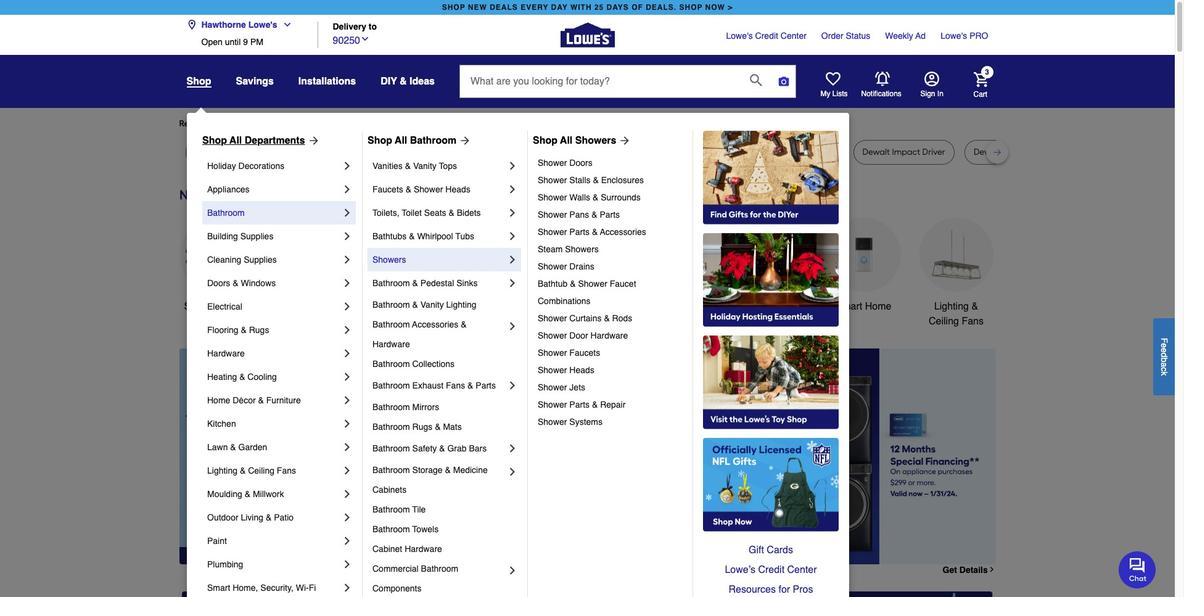 Task type: vqa. For each thing, say whether or not it's contained in the screenshot.
Bathroom inside the Commercial Bathroom Components
yes



Task type: describe. For each thing, give the bounding box(es) containing it.
shop all bathroom link
[[368, 133, 472, 148]]

towels
[[412, 524, 439, 534]]

1 vertical spatial heads
[[570, 365, 595, 375]]

get
[[943, 565, 958, 575]]

smart home link
[[827, 218, 901, 314]]

heating & cooling link
[[207, 365, 341, 389]]

accessories inside bathroom accessories & hardware
[[412, 320, 459, 330]]

dewalt for dewalt tool
[[251, 147, 278, 157]]

bathroom inside "link"
[[410, 135, 457, 146]]

bathroom for bathroom & vanity lighting
[[373, 300, 410, 310]]

1 horizontal spatial lighting & ceiling fans link
[[920, 218, 994, 329]]

seats
[[424, 208, 446, 218]]

cards
[[767, 545, 794, 556]]

doors inside 'link'
[[570, 158, 593, 168]]

dewalt for dewalt
[[195, 147, 222, 157]]

millwork
[[253, 489, 284, 499]]

new deals every day during 25 days of deals image
[[179, 184, 996, 205]]

bathroom for bathroom storage & medicine cabinets
[[373, 465, 410, 475]]

shop for shop all deals
[[184, 301, 207, 312]]

order status
[[822, 31, 871, 41]]

2 horizontal spatial lighting
[[935, 301, 969, 312]]

bathroom for bathroom tile
[[373, 505, 410, 515]]

bathroom for bathroom towels
[[373, 524, 410, 534]]

1 vertical spatial arrow right image
[[973, 457, 986, 469]]

cleaning supplies link
[[207, 248, 341, 271]]

paint
[[207, 536, 227, 546]]

shop for shop all showers
[[533, 135, 558, 146]]

security,
[[261, 583, 294, 593]]

chevron right image for bathroom
[[341, 207, 354, 219]]

90250 button
[[333, 32, 370, 48]]

shop for shop all departments
[[202, 135, 227, 146]]

bars
[[469, 444, 487, 454]]

bathroom for bathroom collections
[[373, 359, 410, 369]]

doors & windows link
[[207, 271, 341, 295]]

bathtubs & whirlpool tubs link
[[373, 225, 507, 248]]

& inside bathroom accessories & hardware
[[461, 320, 467, 330]]

holiday decorations
[[207, 161, 285, 171]]

vanities & vanity tops link
[[373, 154, 507, 178]]

bathroom collections
[[373, 359, 455, 369]]

bathroom collections link
[[373, 354, 519, 374]]

bathroom for bathroom mirrors
[[373, 402, 410, 412]]

shower parts & accessories link
[[538, 223, 684, 241]]

parts down pans
[[570, 227, 590, 237]]

1 horizontal spatial bathroom link
[[735, 218, 809, 314]]

lawn & garden
[[207, 442, 267, 452]]

& inside bathroom & vanity lighting link
[[413, 300, 418, 310]]

chevron right image for toilets, toilet seats & bidets
[[507, 207, 519, 219]]

cooling
[[248, 372, 277, 382]]

shop for shop all bathroom
[[368, 135, 392, 146]]

>
[[728, 3, 733, 12]]

drill for dewalt drill bit set
[[1004, 147, 1018, 157]]

set for drill bit set
[[614, 147, 627, 157]]

supplies for building supplies
[[240, 231, 274, 241]]

more
[[316, 118, 336, 129]]

credit for lowe's
[[759, 565, 785, 576]]

bit for dewalt drill bit
[[371, 147, 381, 157]]

a
[[1160, 362, 1170, 367]]

toilets, toilet seats & bidets
[[373, 208, 481, 218]]

showers link
[[373, 248, 507, 271]]

storage
[[413, 465, 443, 475]]

bathroom towels
[[373, 524, 439, 534]]

d
[[1160, 353, 1170, 357]]

showers inside 'shop all showers' link
[[576, 135, 617, 146]]

0 horizontal spatial heads
[[446, 184, 471, 194]]

vanity for tops
[[413, 161, 437, 171]]

bathtub
[[538, 279, 568, 289]]

chevron right image for cleaning supplies
[[341, 254, 354, 266]]

& inside vanities & vanity tops link
[[405, 161, 411, 171]]

0 horizontal spatial rugs
[[249, 325, 269, 335]]

& inside bathtubs & whirlpool tubs link
[[409, 231, 415, 241]]

chevron right image for hardware
[[341, 347, 354, 360]]

chevron right image for home décor & furniture
[[341, 394, 354, 407]]

savings
[[236, 76, 274, 87]]

bathroom & vanity lighting
[[373, 300, 477, 310]]

shower for shower doors
[[538, 158, 567, 168]]

kitchen link
[[207, 412, 341, 436]]

shop new deals every day with 25 days of deals. shop now > link
[[440, 0, 736, 15]]

& inside faucets & shower heads link
[[406, 184, 412, 194]]

shower faucets link
[[538, 344, 684, 362]]

chevron right image for moulding & millwork
[[341, 488, 354, 500]]

search image
[[750, 74, 763, 86]]

shower faucets
[[538, 348, 600, 358]]

2 bit from the left
[[439, 147, 449, 157]]

faucets for shower faucets
[[570, 348, 600, 358]]

ad
[[916, 31, 926, 41]]

bathroom accessories & hardware
[[373, 320, 469, 349]]

& inside shower parts & accessories link
[[592, 227, 598, 237]]

dewalt bit set
[[409, 147, 463, 157]]

0 horizontal spatial bathroom link
[[207, 201, 341, 225]]

dewalt for dewalt drill bit
[[324, 147, 352, 157]]

bit for impact driver bit
[[547, 147, 557, 157]]

flooring
[[207, 325, 239, 335]]

k
[[1160, 371, 1170, 376]]

parts inside 'link'
[[476, 381, 496, 391]]

plumbing
[[207, 560, 243, 570]]

kitchen for kitchen
[[207, 419, 236, 429]]

day
[[551, 3, 568, 12]]

components
[[373, 584, 422, 594]]

arrow left image
[[409, 457, 421, 469]]

0 horizontal spatial doors
[[207, 278, 230, 288]]

ideas
[[410, 76, 435, 87]]

chevron right image for heating & cooling
[[341, 371, 354, 383]]

deals
[[223, 301, 248, 312]]

f
[[1160, 338, 1170, 343]]

plumbing link
[[207, 553, 341, 576]]

faucets for kitchen faucets
[[587, 301, 622, 312]]

my lists
[[821, 89, 848, 98]]

chevron right image inside get details link
[[988, 566, 996, 574]]

0 horizontal spatial lighting & ceiling fans link
[[207, 459, 341, 483]]

shower up toilets, toilet seats & bidets
[[414, 184, 443, 194]]

0 horizontal spatial home
[[207, 396, 230, 405]]

chevron right image for bathroom accessories & hardware
[[507, 320, 519, 333]]

every
[[521, 3, 549, 12]]

jets
[[570, 383, 586, 392]]

shower for shower jets
[[538, 383, 567, 392]]

camera image
[[778, 75, 790, 88]]

lawn & garden link
[[207, 436, 341, 459]]

bathroom for bathroom accessories & hardware
[[373, 320, 410, 330]]

chevron right image for vanities & vanity tops
[[507, 160, 519, 172]]

chevron right image for bathroom & pedestal sinks
[[507, 277, 519, 289]]

dewalt impact driver
[[863, 147, 946, 157]]

lowe's pro
[[941, 31, 989, 41]]

3 set from the left
[[1033, 147, 1045, 157]]

hawthorne lowe's
[[201, 20, 277, 30]]

& inside bathroom rugs & mats link
[[435, 422, 441, 432]]

shower parts & accessories
[[538, 227, 647, 237]]

impact for impact driver
[[781, 147, 809, 157]]

gift
[[749, 545, 764, 556]]

bathroom exhaust fans & parts link
[[373, 374, 507, 397]]

chevron right image for electrical
[[341, 301, 354, 313]]

cleaning
[[207, 255, 241, 265]]

get details
[[943, 565, 988, 575]]

collections
[[413, 359, 455, 369]]

showers inside showers link
[[373, 255, 406, 265]]

1 vertical spatial rugs
[[413, 422, 433, 432]]

supplies for cleaning supplies
[[244, 255, 277, 265]]

recommended
[[179, 118, 239, 129]]

shower for shower parts & accessories
[[538, 227, 567, 237]]

all for showers
[[560, 135, 573, 146]]

up to 35 percent off select small appliances. image
[[459, 592, 716, 597]]

dewalt for dewalt impact driver
[[863, 147, 890, 157]]

chevron right image for appliances
[[341, 183, 354, 196]]

of
[[632, 3, 643, 12]]

dewalt for dewalt drill bit set
[[974, 147, 1002, 157]]

shower inside 'bathtub & shower faucet combinations'
[[578, 279, 608, 289]]

lowe's for lowe's credit center
[[727, 31, 753, 41]]

& inside flooring & rugs link
[[241, 325, 247, 335]]

bit for dewalt drill bit set
[[1020, 147, 1031, 157]]

& inside bathroom safety & grab bars link
[[439, 444, 445, 454]]

savings button
[[236, 70, 274, 93]]

0 horizontal spatial fans
[[277, 466, 296, 476]]

2 shop from the left
[[680, 3, 703, 12]]

2 horizontal spatial fans
[[962, 316, 984, 327]]

vanities & vanity tops
[[373, 161, 457, 171]]

get up to 2 free select tools or batteries when you buy 1 with select purchases. image
[[182, 592, 439, 597]]

all for bathroom
[[395, 135, 407, 146]]

& inside "toilets, toilet seats & bidets" link
[[449, 208, 455, 218]]

tool
[[280, 147, 296, 157]]

chevron right image for lawn & garden
[[341, 441, 354, 454]]

impact driver bit
[[492, 147, 557, 157]]

furniture
[[266, 396, 301, 405]]

all for deals
[[210, 301, 220, 312]]

25
[[595, 3, 604, 12]]

shower for shower systems
[[538, 417, 567, 427]]

chevron right image for building supplies
[[341, 230, 354, 242]]

walls
[[570, 193, 591, 202]]

shower for shower parts & repair
[[538, 400, 567, 410]]

bathtubs
[[373, 231, 407, 241]]

arrow right image inside shop all departments 'link'
[[305, 135, 320, 147]]

3 impact from the left
[[892, 147, 921, 157]]

& inside "bathroom storage & medicine cabinets"
[[445, 465, 451, 475]]

scroll to item #4 image
[[726, 542, 755, 547]]

impact driver
[[781, 147, 835, 157]]

parts up shower parts & accessories link
[[600, 210, 620, 220]]

chevron right image for plumbing
[[341, 558, 354, 571]]

living
[[241, 513, 264, 523]]

electrical link
[[207, 295, 341, 318]]

bathroom inside commercial bathroom components
[[421, 564, 459, 574]]

vanity for lighting
[[421, 300, 444, 310]]

& inside moulding & millwork link
[[245, 489, 251, 499]]

chevron right image for bathroom safety & grab bars
[[507, 442, 519, 455]]

1 tools from the left
[[390, 301, 413, 312]]

hardware link
[[207, 342, 341, 365]]

toilets, toilet seats & bidets link
[[373, 201, 507, 225]]

for inside "link"
[[779, 584, 791, 595]]

chevron down image inside 90250 button
[[360, 34, 370, 44]]

holiday
[[207, 161, 236, 171]]

find gifts for the diyer. image
[[703, 131, 839, 225]]

chevron right image for kitchen
[[341, 418, 354, 430]]

1 vertical spatial ceiling
[[248, 466, 275, 476]]

lowe's for lowe's pro
[[941, 31, 968, 41]]

dewalt for dewalt bit set
[[409, 147, 437, 157]]



Task type: locate. For each thing, give the bounding box(es) containing it.
0 horizontal spatial lowe's
[[248, 20, 277, 30]]

hardware up "bathroom collections" at the bottom left of the page
[[373, 339, 410, 349]]

cleaning supplies
[[207, 255, 277, 265]]

bathroom for bathroom rugs & mats
[[373, 422, 410, 432]]

tools link
[[364, 218, 438, 314]]

center for lowe's credit center
[[781, 31, 807, 41]]

& inside 'bathtub & shower faucet combinations'
[[570, 279, 576, 289]]

0 vertical spatial vanity
[[413, 161, 437, 171]]

& inside lawn & garden link
[[230, 442, 236, 452]]

2 impact from the left
[[781, 147, 809, 157]]

shower up 'shower jets'
[[538, 365, 567, 375]]

1 horizontal spatial arrow right image
[[617, 135, 632, 147]]

1 horizontal spatial rugs
[[413, 422, 433, 432]]

0 horizontal spatial lighting & ceiling fans
[[207, 466, 296, 476]]

you up shop all bathroom
[[401, 118, 416, 129]]

1 vertical spatial lighting & ceiling fans
[[207, 466, 296, 476]]

90250
[[333, 35, 360, 46]]

faucets inside shower faucets link
[[570, 348, 600, 358]]

0 vertical spatial faucets
[[373, 184, 403, 194]]

faucets up rods on the bottom
[[587, 301, 622, 312]]

recommended searches for you
[[179, 118, 306, 129]]

shower down shower doors
[[538, 175, 567, 185]]

0 horizontal spatial outdoor
[[207, 513, 239, 523]]

shower for shower pans & parts
[[538, 210, 567, 220]]

faucets inside faucets & shower heads link
[[373, 184, 403, 194]]

4 drill from the left
[[1004, 147, 1018, 157]]

shop left now
[[680, 3, 703, 12]]

1 vertical spatial vanity
[[421, 300, 444, 310]]

0 horizontal spatial smart
[[207, 583, 230, 593]]

safety
[[413, 444, 437, 454]]

installations
[[299, 76, 356, 87]]

e up d
[[1160, 343, 1170, 348]]

arrow right image up 'tops'
[[457, 135, 472, 147]]

accessories inside shower parts & accessories link
[[600, 227, 647, 237]]

hardware down flooring at the left
[[207, 349, 245, 359]]

faucets down shower door hardware
[[570, 348, 600, 358]]

2 tools from the left
[[682, 301, 705, 312]]

4 bit from the left
[[602, 147, 612, 157]]

& inside diy & ideas button
[[400, 76, 407, 87]]

3 dewalt from the left
[[324, 147, 352, 157]]

all up shower doors
[[560, 135, 573, 146]]

driver down sign in
[[923, 147, 946, 157]]

2 shop from the left
[[368, 135, 392, 146]]

2 dewalt from the left
[[251, 147, 278, 157]]

all for departments
[[230, 135, 242, 146]]

heads up jets
[[570, 365, 595, 375]]

chevron right image for lighting & ceiling fans
[[341, 465, 354, 477]]

shower heads
[[538, 365, 595, 375]]

accessories down shower pans & parts link
[[600, 227, 647, 237]]

ceiling inside lighting & ceiling fans
[[929, 316, 959, 327]]

0 horizontal spatial kitchen
[[207, 419, 236, 429]]

0 horizontal spatial tools
[[390, 301, 413, 312]]

shower for shower door hardware
[[538, 331, 567, 341]]

1 impact from the left
[[492, 147, 520, 157]]

pans
[[570, 210, 589, 220]]

shower inside 'link'
[[538, 158, 567, 168]]

lowe's up the pm
[[248, 20, 277, 30]]

arrow right image up "shower doors" 'link' at the top of the page
[[617, 135, 632, 147]]

set
[[451, 147, 463, 157], [614, 147, 627, 157], [1033, 147, 1045, 157]]

cabinet
[[373, 544, 402, 554]]

mirrors
[[413, 402, 439, 412]]

tools up equipment
[[682, 301, 705, 312]]

lowe's left pro at the right top of the page
[[941, 31, 968, 41]]

2 drill from the left
[[586, 147, 600, 157]]

1 horizontal spatial decorations
[[468, 316, 520, 327]]

diy & ideas
[[381, 76, 435, 87]]

outdoor tools & equipment link
[[642, 218, 716, 329]]

in
[[938, 89, 944, 98]]

lowe's home improvement cart image
[[974, 72, 989, 87]]

shop for shop
[[187, 76, 211, 87]]

shower heads link
[[538, 362, 684, 379]]

tools inside outdoor tools & equipment
[[682, 301, 705, 312]]

chevron right image for paint
[[341, 535, 354, 547]]

location image
[[187, 20, 197, 30]]

driver down my
[[811, 147, 835, 157]]

1 shop from the left
[[442, 3, 466, 12]]

0 vertical spatial fans
[[962, 316, 984, 327]]

3 driver from the left
[[923, 147, 946, 157]]

lowe's home improvement lists image
[[826, 72, 841, 86]]

sign in button
[[921, 72, 944, 99]]

1 horizontal spatial outdoor
[[644, 301, 679, 312]]

bathroom inside "bathroom storage & medicine cabinets"
[[373, 465, 410, 475]]

kitchen
[[551, 301, 584, 312], [207, 419, 236, 429]]

1 set from the left
[[451, 147, 463, 157]]

showers up drill bit set
[[576, 135, 617, 146]]

outdoor living & patio link
[[207, 506, 341, 529]]

pro
[[970, 31, 989, 41]]

shower left systems
[[538, 417, 567, 427]]

delivery
[[333, 22, 367, 32]]

1 vertical spatial accessories
[[412, 320, 459, 330]]

sign in
[[921, 89, 944, 98]]

decorations inside holiday decorations link
[[239, 161, 285, 171]]

2 horizontal spatial driver
[[923, 147, 946, 157]]

vanity
[[413, 161, 437, 171], [421, 300, 444, 310]]

shower up shower faucets
[[538, 331, 567, 341]]

bathroom storage & medicine cabinets link
[[373, 460, 507, 500]]

lowe's home improvement notification center image
[[875, 71, 890, 86]]

3 shop from the left
[[533, 135, 558, 146]]

my lists link
[[821, 72, 848, 99]]

0 vertical spatial decorations
[[239, 161, 285, 171]]

1 vertical spatial doors
[[207, 278, 230, 288]]

tools down bathroom & pedestal sinks
[[390, 301, 413, 312]]

shop up impact driver bit
[[533, 135, 558, 146]]

lowe's home improvement account image
[[925, 72, 939, 86]]

for up 'departments'
[[279, 118, 290, 129]]

0 horizontal spatial decorations
[[239, 161, 285, 171]]

credit inside lowe's credit center link
[[759, 565, 785, 576]]

0 vertical spatial lighting & ceiling fans link
[[920, 218, 994, 329]]

shower curtains & rods
[[538, 313, 633, 323]]

steam showers
[[538, 244, 599, 254]]

& inside heating & cooling link
[[239, 372, 245, 382]]

2 horizontal spatial for
[[779, 584, 791, 595]]

sign
[[921, 89, 936, 98]]

set for dewalt bit set
[[451, 147, 463, 157]]

faucets down vanities on the top
[[373, 184, 403, 194]]

shower down impact driver bit
[[538, 158, 567, 168]]

kitchen up shower curtains & rods
[[551, 301, 584, 312]]

doors up stalls
[[570, 158, 593, 168]]

0 vertical spatial kitchen
[[551, 301, 584, 312]]

2 you from the left
[[401, 118, 416, 129]]

1 dewalt from the left
[[195, 147, 222, 157]]

tubs
[[456, 231, 475, 241]]

1 vertical spatial outdoor
[[207, 513, 239, 523]]

1 you from the left
[[292, 118, 306, 129]]

shower up shower heads
[[538, 348, 567, 358]]

1 vertical spatial fans
[[446, 381, 465, 391]]

shop down the open
[[187, 76, 211, 87]]

1 horizontal spatial shop
[[368, 135, 392, 146]]

christmas decorations
[[468, 301, 520, 327]]

bathroom accessories & hardware link
[[373, 315, 507, 354]]

appliances link
[[207, 178, 341, 201]]

faucet
[[610, 279, 637, 289]]

vanities
[[373, 161, 403, 171]]

all inside 'link'
[[230, 135, 242, 146]]

chevron right image
[[341, 183, 354, 196], [341, 207, 354, 219], [507, 207, 519, 219], [341, 230, 354, 242], [507, 230, 519, 242], [341, 254, 354, 266], [341, 301, 354, 313], [341, 324, 354, 336], [341, 347, 354, 360], [341, 371, 354, 383], [507, 379, 519, 392], [341, 394, 354, 407], [341, 418, 354, 430], [341, 441, 354, 454], [341, 512, 354, 524], [988, 566, 996, 574], [341, 582, 354, 594]]

dewalt tool
[[251, 147, 296, 157]]

1 horizontal spatial fans
[[446, 381, 465, 391]]

decorations for christmas
[[468, 316, 520, 327]]

0 vertical spatial chevron down image
[[277, 20, 292, 30]]

shower up steam
[[538, 227, 567, 237]]

bathroom for bathroom & pedestal sinks
[[373, 278, 410, 288]]

parts down jets
[[570, 400, 590, 410]]

shop these last-minute gifts. $99 or less. quantities are limited and won't last. image
[[179, 349, 379, 565]]

Search Query text field
[[460, 65, 740, 97]]

hardware inside bathroom accessories & hardware
[[373, 339, 410, 349]]

drill for dewalt drill
[[738, 147, 753, 157]]

order
[[822, 31, 844, 41]]

shop down more suggestions for you link
[[368, 135, 392, 146]]

decorations inside christmas decorations link
[[468, 316, 520, 327]]

lowe's inside button
[[248, 20, 277, 30]]

1 vertical spatial shop
[[184, 301, 207, 312]]

1 horizontal spatial set
[[614, 147, 627, 157]]

bathroom rugs & mats link
[[373, 417, 519, 437]]

0 vertical spatial rugs
[[249, 325, 269, 335]]

arrow right image
[[457, 135, 472, 147], [617, 135, 632, 147]]

you for recommended searches for you
[[292, 118, 306, 129]]

0 horizontal spatial shop
[[442, 3, 466, 12]]

1 vertical spatial center
[[788, 565, 817, 576]]

outdoor inside outdoor tools & equipment
[[644, 301, 679, 312]]

for left pros
[[779, 584, 791, 595]]

deals.
[[646, 3, 677, 12]]

2 vertical spatial faucets
[[570, 348, 600, 358]]

officially licensed n f l gifts. shop now. image
[[703, 438, 839, 532]]

diy & ideas button
[[381, 70, 435, 93]]

bathroom & pedestal sinks
[[373, 278, 478, 288]]

1 horizontal spatial home
[[866, 301, 892, 312]]

1 driver from the left
[[522, 147, 545, 157]]

repair
[[600, 400, 626, 410]]

1 horizontal spatial tools
[[682, 301, 705, 312]]

home décor & furniture link
[[207, 389, 341, 412]]

bathroom mirrors
[[373, 402, 439, 412]]

shower down shower heads
[[538, 383, 567, 392]]

credit up resources for pros "link" at the bottom right of page
[[759, 565, 785, 576]]

tile
[[412, 505, 426, 515]]

1 vertical spatial credit
[[759, 565, 785, 576]]

shop all showers
[[533, 135, 617, 146]]

diy
[[381, 76, 397, 87]]

1 vertical spatial decorations
[[468, 316, 520, 327]]

3
[[986, 68, 990, 77]]

0 vertical spatial showers
[[576, 135, 617, 146]]

1 shop from the left
[[202, 135, 227, 146]]

& inside outdoor tools & equipment
[[708, 301, 714, 312]]

grab
[[448, 444, 467, 454]]

1 horizontal spatial lighting & ceiling fans
[[929, 301, 984, 327]]

chevron right image for doors & windows
[[341, 277, 354, 289]]

chevron down image inside hawthorne lowe's button
[[277, 20, 292, 30]]

shower doors link
[[538, 154, 684, 172]]

& inside shower stalls & enclosures link
[[593, 175, 599, 185]]

chevron right image for flooring & rugs
[[341, 324, 354, 336]]

shop inside 'link'
[[202, 135, 227, 146]]

recommended searches for you heading
[[179, 118, 996, 130]]

chat invite button image
[[1119, 551, 1157, 588]]

shower for shower walls & surrounds
[[538, 193, 567, 202]]

driver for impact driver bit
[[522, 147, 545, 157]]

2 e from the top
[[1160, 348, 1170, 353]]

& inside bathroom & pedestal sinks link
[[413, 278, 418, 288]]

arrow right image inside 'shop all showers' link
[[617, 135, 632, 147]]

0 vertical spatial credit
[[756, 31, 779, 41]]

1 horizontal spatial kitchen
[[551, 301, 584, 312]]

0 vertical spatial center
[[781, 31, 807, 41]]

1 drill from the left
[[354, 147, 369, 157]]

shower left pans
[[538, 210, 567, 220]]

lowe's
[[248, 20, 277, 30], [727, 31, 753, 41], [941, 31, 968, 41]]

showers inside steam showers link
[[565, 244, 599, 254]]

gift cards link
[[703, 541, 839, 560]]

0 vertical spatial lighting & ceiling fans
[[929, 301, 984, 327]]

1 horizontal spatial chevron down image
[[360, 34, 370, 44]]

fans inside 'link'
[[446, 381, 465, 391]]

0 vertical spatial accessories
[[600, 227, 647, 237]]

kitchen for kitchen faucets
[[551, 301, 584, 312]]

credit up search image
[[756, 31, 779, 41]]

1 horizontal spatial lowe's
[[727, 31, 753, 41]]

accessories
[[600, 227, 647, 237], [412, 320, 459, 330]]

1 horizontal spatial arrow right image
[[973, 457, 986, 469]]

impact
[[492, 147, 520, 157], [781, 147, 809, 157], [892, 147, 921, 157]]

1 horizontal spatial impact
[[781, 147, 809, 157]]

0 horizontal spatial accessories
[[412, 320, 459, 330]]

credit inside lowe's credit center link
[[756, 31, 779, 41]]

1 horizontal spatial for
[[388, 118, 399, 129]]

all up vanities on the top
[[395, 135, 407, 146]]

chevron right image for showers
[[507, 254, 519, 266]]

0 vertical spatial smart
[[836, 301, 863, 312]]

shower down 'shower jets'
[[538, 400, 567, 410]]

supplies up cleaning supplies
[[240, 231, 274, 241]]

smart for smart home, security, wi-fi
[[207, 583, 230, 593]]

outdoor down moulding
[[207, 513, 239, 523]]

you
[[292, 118, 306, 129], [401, 118, 416, 129]]

for up shop all bathroom
[[388, 118, 399, 129]]

center for lowe's credit center
[[788, 565, 817, 576]]

1 vertical spatial faucets
[[587, 301, 622, 312]]

1 horizontal spatial doors
[[570, 158, 593, 168]]

1 vertical spatial smart
[[207, 583, 230, 593]]

0 horizontal spatial chevron down image
[[277, 20, 292, 30]]

for for suggestions
[[388, 118, 399, 129]]

all inside "link"
[[395, 135, 407, 146]]

2 horizontal spatial impact
[[892, 147, 921, 157]]

chevron right image
[[341, 160, 354, 172], [507, 160, 519, 172], [507, 183, 519, 196], [507, 254, 519, 266], [341, 277, 354, 289], [507, 277, 519, 289], [507, 320, 519, 333], [507, 442, 519, 455], [341, 465, 354, 477], [507, 466, 519, 478], [341, 488, 354, 500], [341, 535, 354, 547], [341, 558, 354, 571], [507, 565, 519, 577]]

shower for shower drains
[[538, 262, 567, 271]]

decorations
[[239, 161, 285, 171], [468, 316, 520, 327]]

shop new deals every day with 25 days of deals. shop now >
[[442, 3, 733, 12]]

up to 30 percent off select grills and accessories. image
[[736, 592, 994, 597]]

shower down drains
[[578, 279, 608, 289]]

wi-
[[296, 583, 309, 593]]

0 horizontal spatial for
[[279, 118, 290, 129]]

whirlpool
[[417, 231, 453, 241]]

all left deals
[[210, 301, 220, 312]]

chevron right image for holiday decorations
[[341, 160, 354, 172]]

driver up shower doors
[[522, 147, 545, 157]]

shower for shower curtains & rods
[[538, 313, 567, 323]]

departments
[[245, 135, 305, 146]]

shower walls & surrounds
[[538, 193, 641, 202]]

driver
[[522, 147, 545, 157], [811, 147, 835, 157], [923, 147, 946, 157]]

rugs down the mirrors
[[413, 422, 433, 432]]

1 bit from the left
[[371, 147, 381, 157]]

you left more
[[292, 118, 306, 129]]

2 arrow right image from the left
[[617, 135, 632, 147]]

0 vertical spatial ceiling
[[929, 316, 959, 327]]

decorations down christmas
[[468, 316, 520, 327]]

drill for dewalt drill bit
[[354, 147, 369, 157]]

1 arrow right image from the left
[[457, 135, 472, 147]]

visit the lowe's toy shop. image
[[703, 336, 839, 429]]

7 dewalt from the left
[[974, 147, 1002, 157]]

chevron right image for bathtubs & whirlpool tubs
[[507, 230, 519, 242]]

shower curtains & rods link
[[538, 310, 684, 327]]

1 horizontal spatial ceiling
[[929, 316, 959, 327]]

1 horizontal spatial driver
[[811, 147, 835, 157]]

scroll to item #5 image
[[755, 542, 785, 547]]

shop
[[442, 3, 466, 12], [680, 3, 703, 12]]

arrow right image for shop all bathroom
[[457, 135, 472, 147]]

you for more suggestions for you
[[401, 118, 416, 129]]

1 horizontal spatial smart
[[836, 301, 863, 312]]

dewalt drill bit set
[[974, 147, 1045, 157]]

cabinet hardware link
[[373, 539, 519, 559]]

faucets inside kitchen faucets link
[[587, 301, 622, 312]]

0 horizontal spatial ceiling
[[248, 466, 275, 476]]

outdoor up equipment
[[644, 301, 679, 312]]

up to 30 percent off select major appliances. plus, save up to an extra $750 on major appliances. image
[[398, 349, 996, 564]]

electrical
[[207, 302, 242, 312]]

vanity down dewalt bit set
[[413, 161, 437, 171]]

0 horizontal spatial impact
[[492, 147, 520, 157]]

accessories down bathroom & vanity lighting link on the left of page
[[412, 320, 459, 330]]

chevron down image
[[277, 20, 292, 30], [360, 34, 370, 44]]

1 vertical spatial chevron down image
[[360, 34, 370, 44]]

christmas decorations link
[[457, 218, 531, 329]]

scroll to item #2 image
[[666, 542, 696, 547]]

holiday hosting essentials. image
[[703, 233, 839, 327]]

chevron right image for faucets & shower heads
[[507, 183, 519, 196]]

shower for shower heads
[[538, 365, 567, 375]]

2 horizontal spatial set
[[1033, 147, 1045, 157]]

1 horizontal spatial heads
[[570, 365, 595, 375]]

0 horizontal spatial driver
[[522, 147, 545, 157]]

deals
[[490, 3, 518, 12]]

hardware down towels
[[405, 544, 442, 554]]

shop inside "link"
[[368, 135, 392, 146]]

& inside shower curtains & rods link
[[604, 313, 610, 323]]

shop left electrical
[[184, 301, 207, 312]]

rugs up hardware link at the left bottom
[[249, 325, 269, 335]]

6 dewalt from the left
[[863, 147, 890, 157]]

chevron right image for smart home, security, wi-fi
[[341, 582, 354, 594]]

lowe's home improvement logo image
[[561, 8, 615, 62]]

2 driver from the left
[[811, 147, 835, 157]]

shop down recommended
[[202, 135, 227, 146]]

1 e from the top
[[1160, 343, 1170, 348]]

holiday decorations link
[[207, 154, 341, 178]]

5 dewalt from the left
[[709, 147, 736, 157]]

0 vertical spatial home
[[866, 301, 892, 312]]

lowe's down >
[[727, 31, 753, 41]]

arrow right image
[[305, 135, 320, 147], [973, 457, 986, 469]]

1 horizontal spatial you
[[401, 118, 416, 129]]

2 horizontal spatial shop
[[533, 135, 558, 146]]

shop all departments link
[[202, 133, 320, 148]]

faucets
[[373, 184, 403, 194], [587, 301, 622, 312], [570, 348, 600, 358]]

1 vertical spatial showers
[[565, 244, 599, 254]]

1 horizontal spatial lighting
[[446, 300, 477, 310]]

outdoor for outdoor living & patio
[[207, 513, 239, 523]]

0 vertical spatial arrow right image
[[305, 135, 320, 147]]

1 vertical spatial kitchen
[[207, 419, 236, 429]]

5 bit from the left
[[1020, 147, 1031, 157]]

decorations for holiday
[[239, 161, 285, 171]]

arrow right image for shop all showers
[[617, 135, 632, 147]]

0 vertical spatial outdoor
[[644, 301, 679, 312]]

heating
[[207, 372, 237, 382]]

shower down "combinations"
[[538, 313, 567, 323]]

bathroom inside bathroom accessories & hardware
[[373, 320, 410, 330]]

hardware up shower faucets link
[[591, 331, 628, 341]]

medicine
[[453, 465, 488, 475]]

arrow right image inside shop all bathroom "link"
[[457, 135, 472, 147]]

& inside 'shower parts & repair' link
[[592, 400, 598, 410]]

0 vertical spatial doors
[[570, 158, 593, 168]]

all down recommended searches for you in the left top of the page
[[230, 135, 242, 146]]

shower up bathtub
[[538, 262, 567, 271]]

for for searches
[[279, 118, 290, 129]]

& inside bathroom exhaust fans & parts 'link'
[[468, 381, 474, 391]]

chevron right image for bathroom exhaust fans & parts
[[507, 379, 519, 392]]

1 horizontal spatial shop
[[680, 3, 703, 12]]

hawthorne lowe's button
[[187, 12, 297, 37]]

showers up drains
[[565, 244, 599, 254]]

shop left new
[[442, 3, 466, 12]]

None search field
[[460, 65, 797, 109]]

1 horizontal spatial accessories
[[600, 227, 647, 237]]

4 dewalt from the left
[[409, 147, 437, 157]]

center left the order
[[781, 31, 807, 41]]

3 drill from the left
[[738, 147, 753, 157]]

e up the b
[[1160, 348, 1170, 353]]

chevron right image for commercial bathroom components
[[507, 565, 519, 577]]

dewalt for dewalt drill
[[709, 147, 736, 157]]

decorations down dewalt tool
[[239, 161, 285, 171]]

driver for impact driver
[[811, 147, 835, 157]]

kitchen up lawn
[[207, 419, 236, 429]]

parts up bathroom mirrors link
[[476, 381, 496, 391]]

heads down 'tops'
[[446, 184, 471, 194]]

2 horizontal spatial lowe's
[[941, 31, 968, 41]]

0 vertical spatial shop
[[187, 76, 211, 87]]

& inside home décor & furniture link
[[258, 396, 264, 405]]

3 bit from the left
[[547, 147, 557, 157]]

vanity down pedestal
[[421, 300, 444, 310]]

shower door hardware link
[[538, 327, 684, 344]]

0 horizontal spatial arrow right image
[[457, 135, 472, 147]]

shower for shower faucets
[[538, 348, 567, 358]]

chevron right image for bathroom storage & medicine cabinets
[[507, 466, 519, 478]]

0 vertical spatial supplies
[[240, 231, 274, 241]]

bathroom for bathroom exhaust fans & parts
[[373, 381, 410, 391]]

supplies up windows
[[244, 255, 277, 265]]

building
[[207, 231, 238, 241]]

shower left walls
[[538, 193, 567, 202]]

credit for lowe's
[[756, 31, 779, 41]]

doors up shop all deals
[[207, 278, 230, 288]]

& inside shower walls & surrounds link
[[593, 193, 599, 202]]

outdoor for outdoor tools & equipment
[[644, 301, 679, 312]]

2 vertical spatial fans
[[277, 466, 296, 476]]

& inside outdoor living & patio link
[[266, 513, 272, 523]]

showers
[[576, 135, 617, 146], [565, 244, 599, 254], [373, 255, 406, 265]]

& inside shower pans & parts link
[[592, 210, 598, 220]]

resources for pros
[[729, 584, 814, 595]]

2 set from the left
[[614, 147, 627, 157]]

shower for shower stalls & enclosures
[[538, 175, 567, 185]]

chevron right image for outdoor living & patio
[[341, 512, 354, 524]]

center up pros
[[788, 565, 817, 576]]

moulding & millwork link
[[207, 483, 341, 506]]

with
[[571, 3, 592, 12]]

0 vertical spatial heads
[[446, 184, 471, 194]]

2 vertical spatial showers
[[373, 255, 406, 265]]

showers down bathtubs
[[373, 255, 406, 265]]

& inside doors & windows link
[[233, 278, 239, 288]]

installations button
[[299, 70, 356, 93]]

impact for impact driver bit
[[492, 147, 520, 157]]

toilet
[[402, 208, 422, 218]]

all
[[230, 135, 242, 146], [395, 135, 407, 146], [560, 135, 573, 146], [210, 301, 220, 312]]

pedestal
[[421, 278, 454, 288]]

0 horizontal spatial lighting
[[207, 466, 238, 476]]

bathroom safety & grab bars
[[373, 444, 487, 454]]

bathroom for bathroom safety & grab bars
[[373, 444, 410, 454]]

bathroom inside 'link'
[[373, 381, 410, 391]]

bathroom
[[410, 135, 457, 146], [207, 208, 245, 218], [373, 278, 410, 288], [373, 300, 410, 310], [750, 301, 793, 312], [373, 320, 410, 330], [373, 359, 410, 369], [373, 381, 410, 391], [373, 402, 410, 412], [373, 422, 410, 432], [373, 444, 410, 454], [373, 465, 410, 475], [373, 505, 410, 515], [373, 524, 410, 534], [421, 564, 459, 574]]

smart for smart home
[[836, 301, 863, 312]]



